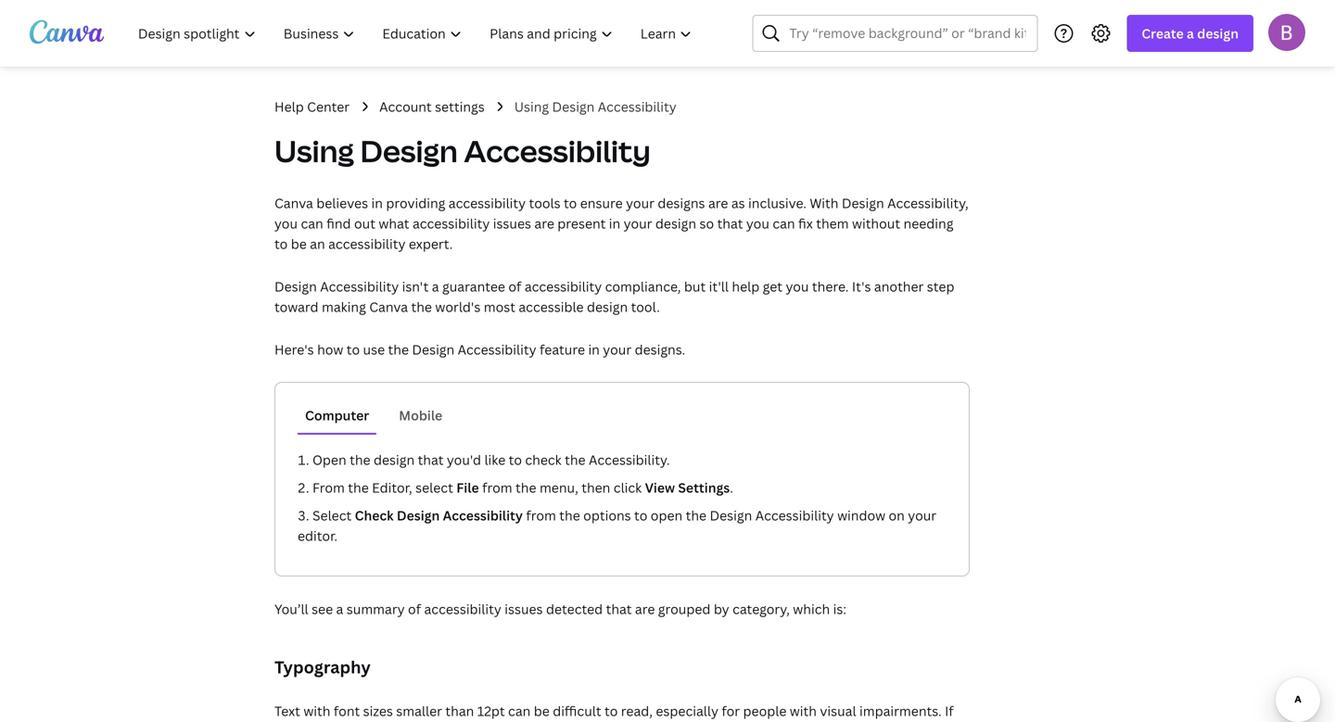 Task type: describe. For each thing, give the bounding box(es) containing it.
to up present on the left
[[564, 194, 577, 212]]

create
[[1142, 25, 1184, 42]]

category,
[[733, 600, 790, 618]]

top level navigation element
[[126, 15, 708, 52]]

design inside from the options to open the design accessibility window on your editor.
[[710, 507, 752, 524]]

check
[[525, 451, 562, 469]]

your inside from the options to open the design accessibility window on your editor.
[[908, 507, 937, 524]]

from
[[312, 479, 345, 497]]

settings
[[435, 98, 485, 115]]

like
[[484, 451, 506, 469]]

canva inside design accessibility isn't a guarantee of accessibility compliance, but it'll help get you there. it's another step toward making canva the world's most accessible design tool.
[[369, 298, 408, 316]]

which
[[793, 600, 830, 618]]

if
[[945, 702, 954, 720]]

select
[[416, 479, 453, 497]]

open
[[312, 451, 346, 469]]

tools
[[529, 194, 561, 212]]

Try "remove background" or "brand kit" search field
[[790, 16, 1026, 51]]

canva inside canva believes in providing accessibility tools to ensure your designs are as inclusive. with design accessibility, you can find out what accessibility issues are present in your design so that you can fix them without needing to be an accessibility expert.
[[274, 194, 313, 212]]

guarantee
[[442, 278, 505, 295]]

compliance,
[[605, 278, 681, 295]]

account
[[379, 98, 432, 115]]

accessibility up expert.
[[413, 215, 490, 232]]

account settings
[[379, 98, 485, 115]]

here's how to use the design accessibility feature in your designs.
[[274, 341, 685, 358]]

the right use at the top of page
[[388, 341, 409, 358]]

find
[[327, 215, 351, 232]]

menu,
[[540, 479, 578, 497]]

1 vertical spatial issues
[[505, 600, 543, 618]]

can inside text with font sizes smaller than 12pt can be difficult to read, especially for people with visual impairments. if
[[508, 702, 531, 720]]

see
[[312, 600, 333, 618]]

0 vertical spatial using design accessibility
[[514, 98, 677, 115]]

you'll
[[274, 600, 308, 618]]

people
[[743, 702, 787, 720]]

accessibility inside design accessibility isn't a guarantee of accessibility compliance, but it'll help get you there. it's another step toward making canva the world's most accessible design tool.
[[525, 278, 602, 295]]

isn't
[[402, 278, 429, 295]]

impairments.
[[860, 702, 942, 720]]

2 vertical spatial are
[[635, 600, 655, 618]]

read,
[[621, 702, 653, 720]]

with
[[810, 194, 839, 212]]

of inside design accessibility isn't a guarantee of accessibility compliance, but it'll help get you there. it's another step toward making canva the world's most accessible design tool.
[[509, 278, 522, 295]]

you inside design accessibility isn't a guarantee of accessibility compliance, but it'll help get you there. it's another step toward making canva the world's most accessible design tool.
[[786, 278, 809, 295]]

text
[[274, 702, 300, 720]]

design inside design accessibility isn't a guarantee of accessibility compliance, but it'll help get you there. it's another step toward making canva the world's most accessible design tool.
[[587, 298, 628, 316]]

an
[[310, 235, 325, 253]]

accessible
[[519, 298, 584, 316]]

view
[[645, 479, 675, 497]]

design inside canva believes in providing accessibility tools to ensure your designs are as inclusive. with design accessibility, you can find out what accessibility issues are present in your design so that you can fix them without needing to be an accessibility expert.
[[656, 215, 696, 232]]

file
[[456, 479, 479, 497]]

to left use at the top of page
[[347, 341, 360, 358]]

making
[[322, 298, 366, 316]]

designs
[[658, 194, 705, 212]]

detected
[[546, 600, 603, 618]]

0 horizontal spatial from
[[482, 479, 512, 497]]

canva believes in providing accessibility tools to ensure your designs are as inclusive. with design accessibility, you can find out what accessibility issues are present in your design so that you can fix them without needing to be an accessibility expert.
[[274, 194, 969, 253]]

difficult
[[553, 702, 601, 720]]

to inside text with font sizes smaller than 12pt can be difficult to read, especially for people with visual impairments. if
[[605, 702, 618, 720]]

on
[[889, 507, 905, 524]]

most
[[484, 298, 516, 316]]

believes
[[316, 194, 368, 212]]

help center
[[274, 98, 350, 115]]

visual
[[820, 702, 856, 720]]

accessibility.
[[589, 451, 670, 469]]

world's
[[435, 298, 481, 316]]

out
[[354, 215, 376, 232]]

1 vertical spatial using design accessibility
[[274, 131, 651, 171]]

create a design button
[[1127, 15, 1254, 52]]

accessibility,
[[888, 194, 969, 212]]

without
[[852, 215, 900, 232]]

0 vertical spatial in
[[371, 194, 383, 212]]

center
[[307, 98, 350, 115]]

options
[[583, 507, 631, 524]]

then
[[582, 479, 611, 497]]

the inside design accessibility isn't a guarantee of accessibility compliance, but it'll help get you there. it's another step toward making canva the world's most accessible design tool.
[[411, 298, 432, 316]]

get
[[763, 278, 783, 295]]

summary
[[347, 600, 405, 618]]

2 horizontal spatial are
[[708, 194, 728, 212]]

tool.
[[631, 298, 660, 316]]

here's
[[274, 341, 314, 358]]

the down settings
[[686, 507, 707, 524]]

2 with from the left
[[790, 702, 817, 720]]

feature
[[540, 341, 585, 358]]

select
[[312, 507, 352, 524]]

that inside canva believes in providing accessibility tools to ensure your designs are as inclusive. with design accessibility, you can find out what accessibility issues are present in your design so that you can fix them without needing to be an accessibility expert.
[[717, 215, 743, 232]]

especially
[[656, 702, 719, 720]]

1 horizontal spatial in
[[588, 341, 600, 358]]

check
[[355, 507, 394, 524]]

designs.
[[635, 341, 685, 358]]

help center link
[[274, 96, 350, 117]]

0 horizontal spatial using
[[274, 131, 354, 171]]

it'll
[[709, 278, 729, 295]]

but
[[684, 278, 706, 295]]

using design accessibility link
[[514, 96, 677, 117]]

to inside from the options to open the design accessibility window on your editor.
[[634, 507, 648, 524]]

computer
[[305, 407, 369, 424]]

12pt
[[477, 702, 505, 720]]

inclusive.
[[748, 194, 807, 212]]

what
[[379, 215, 409, 232]]

open the design that you'd like to check the accessibility.
[[312, 451, 670, 469]]

your left designs.
[[603, 341, 632, 358]]

be inside canva believes in providing accessibility tools to ensure your designs are as inclusive. with design accessibility, you can find out what accessibility issues are present in your design so that you can fix them without needing to be an accessibility expert.
[[291, 235, 307, 253]]

to right like
[[509, 451, 522, 469]]

editor,
[[372, 479, 412, 497]]

expert.
[[409, 235, 453, 253]]

accessibility right summary
[[424, 600, 502, 618]]

window
[[837, 507, 886, 524]]

click
[[614, 479, 642, 497]]

it's
[[852, 278, 871, 295]]

2 horizontal spatial can
[[773, 215, 795, 232]]

there.
[[812, 278, 849, 295]]

1 with from the left
[[304, 702, 331, 720]]

1 horizontal spatial using
[[514, 98, 549, 115]]

0 horizontal spatial you
[[274, 215, 298, 232]]



Task type: vqa. For each thing, say whether or not it's contained in the screenshot.
the bottommost issues
yes



Task type: locate. For each thing, give the bounding box(es) containing it.
0 horizontal spatial that
[[418, 451, 444, 469]]

mobile
[[399, 407, 443, 424]]

0 horizontal spatial a
[[336, 600, 343, 618]]

0 horizontal spatial are
[[535, 215, 554, 232]]

for
[[722, 702, 740, 720]]

accessibility
[[598, 98, 677, 115], [464, 131, 651, 171], [320, 278, 399, 295], [458, 341, 537, 358], [443, 507, 523, 524], [755, 507, 834, 524]]

1 horizontal spatial be
[[534, 702, 550, 720]]

.
[[730, 479, 733, 497]]

1 horizontal spatial can
[[508, 702, 531, 720]]

you'd
[[447, 451, 481, 469]]

typography
[[274, 656, 371, 679]]

with right text
[[304, 702, 331, 720]]

that down "as"
[[717, 215, 743, 232]]

0 vertical spatial using
[[514, 98, 549, 115]]

accessibility inside design accessibility isn't a guarantee of accessibility compliance, but it'll help get you there. it's another step toward making canva the world's most accessible design tool.
[[320, 278, 399, 295]]

a inside dropdown button
[[1187, 25, 1194, 42]]

in right feature at the left top
[[588, 341, 600, 358]]

your right present on the left
[[624, 215, 652, 232]]

accessibility left tools
[[449, 194, 526, 212]]

bob builder image
[[1269, 14, 1306, 51]]

0 horizontal spatial can
[[301, 215, 323, 232]]

0 vertical spatial issues
[[493, 215, 531, 232]]

0 vertical spatial are
[[708, 194, 728, 212]]

0 horizontal spatial with
[[304, 702, 331, 720]]

in
[[371, 194, 383, 212], [609, 215, 621, 232], [588, 341, 600, 358]]

your right ensure
[[626, 194, 655, 212]]

using design accessibility
[[514, 98, 677, 115], [274, 131, 651, 171]]

font
[[334, 702, 360, 720]]

another
[[874, 278, 924, 295]]

1 horizontal spatial are
[[635, 600, 655, 618]]

the down check
[[516, 479, 536, 497]]

2 vertical spatial a
[[336, 600, 343, 618]]

1 vertical spatial canva
[[369, 298, 408, 316]]

are left grouped
[[635, 600, 655, 618]]

using down help center
[[274, 131, 354, 171]]

step
[[927, 278, 955, 295]]

design
[[552, 98, 595, 115], [360, 131, 458, 171], [842, 194, 884, 212], [274, 278, 317, 295], [412, 341, 455, 358], [397, 507, 440, 524], [710, 507, 752, 524]]

2 vertical spatial that
[[606, 600, 632, 618]]

to left open
[[634, 507, 648, 524]]

a right create
[[1187, 25, 1194, 42]]

1 vertical spatial in
[[609, 215, 621, 232]]

present
[[558, 215, 606, 232]]

2 horizontal spatial in
[[609, 215, 621, 232]]

0 horizontal spatial be
[[291, 235, 307, 253]]

from
[[482, 479, 512, 497], [526, 507, 556, 524]]

how
[[317, 341, 343, 358]]

canva
[[274, 194, 313, 212], [369, 298, 408, 316]]

computer button
[[298, 398, 377, 433]]

design inside create a design dropdown button
[[1197, 25, 1239, 42]]

a
[[1187, 25, 1194, 42], [432, 278, 439, 295], [336, 600, 343, 618]]

0 vertical spatial from
[[482, 479, 512, 497]]

issues left detected
[[505, 600, 543, 618]]

that
[[717, 215, 743, 232], [418, 451, 444, 469], [606, 600, 632, 618]]

design right create
[[1197, 25, 1239, 42]]

you'll see a summary of accessibility issues detected that are grouped by category, which is:
[[274, 600, 847, 618]]

toward
[[274, 298, 319, 316]]

canva down the isn't
[[369, 298, 408, 316]]

1 horizontal spatial of
[[509, 278, 522, 295]]

issues
[[493, 215, 531, 232], [505, 600, 543, 618]]

accessibility down out
[[328, 235, 406, 253]]

mobile button
[[392, 398, 450, 433]]

1 vertical spatial from
[[526, 507, 556, 524]]

using right settings
[[514, 98, 549, 115]]

1 horizontal spatial with
[[790, 702, 817, 720]]

the right 'from'
[[348, 479, 369, 497]]

from down menu,
[[526, 507, 556, 524]]

in down ensure
[[609, 215, 621, 232]]

issues inside canva believes in providing accessibility tools to ensure your designs are as inclusive. with design accessibility, you can find out what accessibility issues are present in your design so that you can fix them without needing to be an accessibility expert.
[[493, 215, 531, 232]]

1 vertical spatial of
[[408, 600, 421, 618]]

1 horizontal spatial a
[[432, 278, 439, 295]]

issues down tools
[[493, 215, 531, 232]]

be left difficult
[[534, 702, 550, 720]]

you
[[274, 215, 298, 232], [746, 215, 770, 232], [786, 278, 809, 295]]

is:
[[833, 600, 847, 618]]

design up editor,
[[374, 451, 415, 469]]

from the editor, select file from the menu, then click view settings .
[[312, 479, 733, 497]]

are left "as"
[[708, 194, 728, 212]]

with
[[304, 702, 331, 720], [790, 702, 817, 720]]

needing
[[904, 215, 954, 232]]

from inside from the options to open the design accessibility window on your editor.
[[526, 507, 556, 524]]

the down menu,
[[559, 507, 580, 524]]

1 horizontal spatial you
[[746, 215, 770, 232]]

design inside design accessibility isn't a guarantee of accessibility compliance, but it'll help get you there. it's another step toward making canva the world's most accessible design tool.
[[274, 278, 317, 295]]

1 vertical spatial are
[[535, 215, 554, 232]]

1 vertical spatial that
[[418, 451, 444, 469]]

using
[[514, 98, 549, 115], [274, 131, 354, 171]]

sizes
[[363, 702, 393, 720]]

accessibility up accessible
[[525, 278, 602, 295]]

2 vertical spatial in
[[588, 341, 600, 358]]

from down like
[[482, 479, 512, 497]]

fix
[[798, 215, 813, 232]]

1 vertical spatial a
[[432, 278, 439, 295]]

0 horizontal spatial canva
[[274, 194, 313, 212]]

the down the isn't
[[411, 298, 432, 316]]

be inside text with font sizes smaller than 12pt can be difficult to read, especially for people with visual impairments. if
[[534, 702, 550, 720]]

are
[[708, 194, 728, 212], [535, 215, 554, 232], [635, 600, 655, 618]]

as
[[731, 194, 745, 212]]

1 horizontal spatial that
[[606, 600, 632, 618]]

design left tool.
[[587, 298, 628, 316]]

be left an
[[291, 235, 307, 253]]

2 horizontal spatial you
[[786, 278, 809, 295]]

0 horizontal spatial in
[[371, 194, 383, 212]]

accessibility
[[449, 194, 526, 212], [413, 215, 490, 232], [328, 235, 406, 253], [525, 278, 602, 295], [424, 600, 502, 618]]

can down "inclusive."
[[773, 215, 795, 232]]

you down "inclusive."
[[746, 215, 770, 232]]

your right the on
[[908, 507, 937, 524]]

smaller
[[396, 702, 442, 720]]

to left read,
[[605, 702, 618, 720]]

design down designs
[[656, 215, 696, 232]]

a right see
[[336, 600, 343, 618]]

you left the find
[[274, 215, 298, 232]]

1 horizontal spatial canva
[[369, 298, 408, 316]]

of up most
[[509, 278, 522, 295]]

0 vertical spatial a
[[1187, 25, 1194, 42]]

0 vertical spatial canva
[[274, 194, 313, 212]]

0 vertical spatial be
[[291, 235, 307, 253]]

settings
[[678, 479, 730, 497]]

a right the isn't
[[432, 278, 439, 295]]

0 vertical spatial that
[[717, 215, 743, 232]]

of right summary
[[408, 600, 421, 618]]

providing
[[386, 194, 445, 212]]

can
[[301, 215, 323, 232], [773, 215, 795, 232], [508, 702, 531, 720]]

in up out
[[371, 194, 383, 212]]

by
[[714, 600, 729, 618]]

with left 'visual'
[[790, 702, 817, 720]]

2 horizontal spatial a
[[1187, 25, 1194, 42]]

open
[[651, 507, 683, 524]]

design inside using design accessibility link
[[552, 98, 595, 115]]

select check design accessibility
[[312, 507, 523, 524]]

the
[[411, 298, 432, 316], [388, 341, 409, 358], [350, 451, 371, 469], [565, 451, 586, 469], [348, 479, 369, 497], [516, 479, 536, 497], [559, 507, 580, 524], [686, 507, 707, 524]]

0 vertical spatial of
[[509, 278, 522, 295]]

2 horizontal spatial that
[[717, 215, 743, 232]]

1 vertical spatial using
[[274, 131, 354, 171]]

design inside canva believes in providing accessibility tools to ensure your designs are as inclusive. with design accessibility, you can find out what accessibility issues are present in your design so that you can fix them without needing to be an accessibility expert.
[[842, 194, 884, 212]]

help
[[732, 278, 760, 295]]

the right open on the bottom left of the page
[[350, 451, 371, 469]]

that up select
[[418, 451, 444, 469]]

from the options to open the design accessibility window on your editor.
[[298, 507, 937, 545]]

accessibility inside from the options to open the design accessibility window on your editor.
[[755, 507, 834, 524]]

a inside design accessibility isn't a guarantee of accessibility compliance, but it'll help get you there. it's another step toward making canva the world's most accessible design tool.
[[432, 278, 439, 295]]

grouped
[[658, 600, 711, 618]]

ensure
[[580, 194, 623, 212]]

can right 12pt
[[508, 702, 531, 720]]

canva up an
[[274, 194, 313, 212]]

of
[[509, 278, 522, 295], [408, 600, 421, 618]]

that right detected
[[606, 600, 632, 618]]

account settings link
[[379, 96, 485, 117]]

0 horizontal spatial of
[[408, 600, 421, 618]]

text with font sizes smaller than 12pt can be difficult to read, especially for people with visual impairments. if
[[274, 702, 961, 722]]

them
[[816, 215, 849, 232]]

use
[[363, 341, 385, 358]]

create a design
[[1142, 25, 1239, 42]]

help
[[274, 98, 304, 115]]

1 horizontal spatial from
[[526, 507, 556, 524]]

design accessibility isn't a guarantee of accessibility compliance, but it'll help get you there. it's another step toward making canva the world's most accessible design tool.
[[274, 278, 955, 316]]

can up an
[[301, 215, 323, 232]]

so
[[700, 215, 714, 232]]

the right check
[[565, 451, 586, 469]]

to left an
[[274, 235, 288, 253]]

than
[[445, 702, 474, 720]]

you right the get
[[786, 278, 809, 295]]

1 vertical spatial be
[[534, 702, 550, 720]]

are down tools
[[535, 215, 554, 232]]



